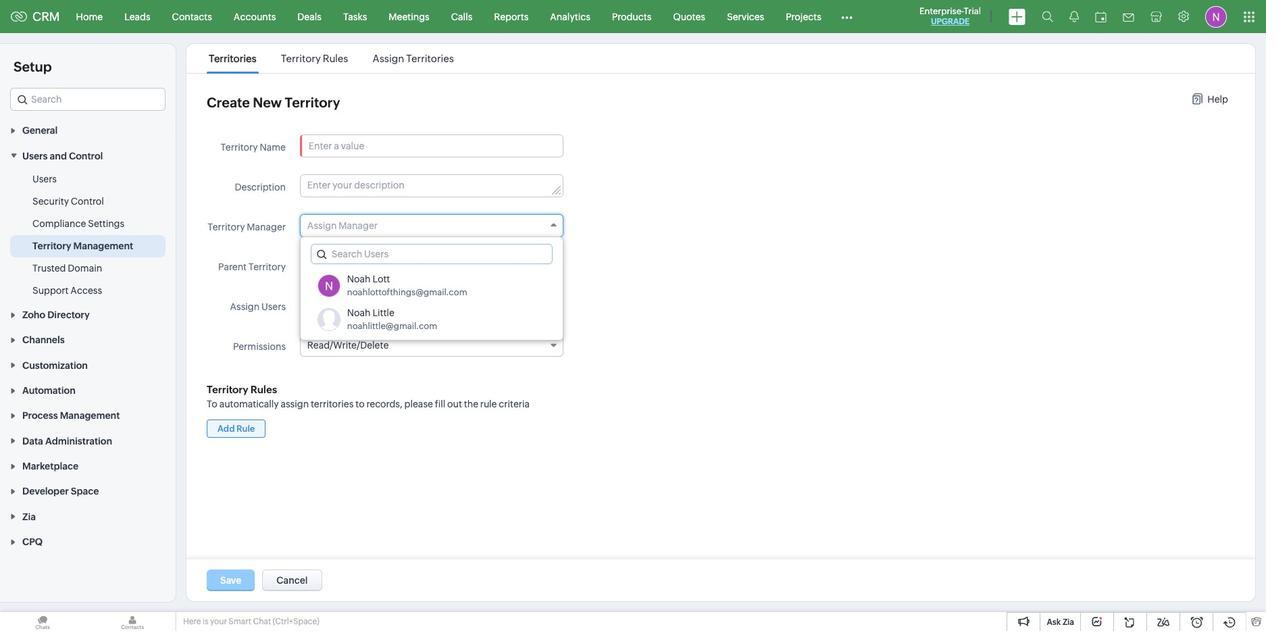 Task type: locate. For each thing, give the bounding box(es) containing it.
add
[[218, 424, 235, 434]]

general button
[[0, 118, 176, 143]]

name
[[260, 142, 286, 153]]

territory left name
[[221, 142, 258, 153]]

support access link
[[32, 284, 102, 297]]

1 horizontal spatial rules
[[323, 53, 348, 64]]

1 vertical spatial management
[[60, 410, 120, 421]]

assign inside field
[[307, 220, 337, 231]]

noah left lott
[[347, 274, 371, 284]]

chats image
[[0, 612, 85, 631]]

territory rules to automatically assign territories to records, please fill out the rule criteria
[[207, 384, 530, 409]]

security
[[32, 196, 69, 207]]

territory for territory name
[[221, 142, 258, 153]]

directory
[[47, 309, 90, 320]]

management down settings
[[73, 240, 133, 251]]

signals image
[[1070, 11, 1079, 22]]

developer
[[22, 486, 69, 497]]

data administration button
[[0, 428, 176, 453]]

0 vertical spatial assign
[[373, 53, 404, 64]]

calls
[[451, 11, 472, 22]]

1 vertical spatial noah
[[347, 307, 371, 318]]

projects link
[[775, 0, 832, 33]]

rules for territory rules to automatically assign territories to records, please fill out the rule criteria
[[251, 384, 277, 395]]

noah left the little
[[347, 307, 371, 318]]

ask
[[1047, 618, 1061, 627]]

0 vertical spatial management
[[73, 240, 133, 251]]

rules down tasks link
[[323, 53, 348, 64]]

zia
[[22, 511, 36, 522], [1063, 618, 1074, 627]]

leads link
[[114, 0, 161, 33]]

None text field
[[301, 255, 563, 276]]

territory up to
[[207, 384, 248, 395]]

home
[[76, 11, 103, 22]]

0 horizontal spatial territories
[[209, 53, 256, 64]]

users
[[22, 150, 48, 161], [32, 173, 57, 184], [261, 301, 286, 312]]

new
[[253, 95, 282, 110]]

Search Users text field
[[311, 245, 552, 264]]

records,
[[367, 399, 403, 409]]

1 vertical spatial control
[[71, 196, 104, 207]]

control up compliance settings
[[71, 196, 104, 207]]

profile image
[[1205, 6, 1227, 27]]

territory inside territory rules to automatically assign territories to records, please fill out the rule criteria
[[207, 384, 248, 395]]

users and control
[[22, 150, 103, 161]]

tasks
[[343, 11, 367, 22]]

add rule button
[[207, 420, 266, 438]]

list
[[197, 44, 466, 73]]

2 vertical spatial assign
[[230, 301, 260, 312]]

control inside dropdown button
[[69, 150, 103, 161]]

general
[[22, 125, 58, 136]]

0 horizontal spatial assign
[[230, 301, 260, 312]]

manager
[[339, 220, 378, 231], [247, 222, 286, 232]]

space
[[71, 486, 99, 497]]

Enter a value text field
[[301, 135, 563, 157]]

assign manager
[[307, 220, 378, 231]]

trial
[[964, 6, 981, 16]]

0 vertical spatial users
[[22, 150, 48, 161]]

noah inside noah lott noahlottofthings@gmail.com
[[347, 274, 371, 284]]

zia inside dropdown button
[[22, 511, 36, 522]]

data administration
[[22, 436, 112, 446]]

rules up automatically
[[251, 384, 277, 395]]

fill
[[435, 399, 445, 409]]

read/write/delete
[[307, 340, 389, 351]]

1 noah from the top
[[347, 274, 371, 284]]

territory rules
[[281, 53, 348, 64]]

noah little option
[[301, 303, 563, 336]]

assign for assign territories
[[373, 53, 404, 64]]

contacts
[[172, 11, 212, 22]]

contacts link
[[161, 0, 223, 33]]

1 horizontal spatial zia
[[1063, 618, 1074, 627]]

rules inside territory rules to automatically assign territories to records, please fill out the rule criteria
[[251, 384, 277, 395]]

Assign Manager field
[[300, 214, 563, 237]]

little
[[373, 307, 394, 318]]

1 horizontal spatial territories
[[406, 53, 454, 64]]

2 horizontal spatial assign
[[373, 53, 404, 64]]

1 vertical spatial assign
[[307, 220, 337, 231]]

users and control region
[[0, 168, 176, 302]]

0 horizontal spatial rules
[[251, 384, 277, 395]]

Enter your description text field
[[301, 175, 563, 197]]

management inside users and control region
[[73, 240, 133, 251]]

2 noah from the top
[[347, 307, 371, 318]]

noah
[[347, 274, 371, 284], [347, 307, 371, 318]]

noah lott option
[[301, 269, 563, 303]]

zia up cpq
[[22, 511, 36, 522]]

manager down the 'description'
[[247, 222, 286, 232]]

accounts link
[[223, 0, 287, 33]]

territory up trusted at top left
[[32, 240, 71, 251]]

developer space
[[22, 486, 99, 497]]

assign
[[281, 399, 309, 409]]

search element
[[1034, 0, 1061, 33]]

territory up parent
[[208, 222, 245, 232]]

noah inside noah little noahlittle@gmail.com
[[347, 307, 371, 318]]

noahlittle@gmail.com
[[347, 321, 437, 331]]

users left and
[[22, 150, 48, 161]]

0 vertical spatial noah
[[347, 274, 371, 284]]

meetings link
[[378, 0, 440, 33]]

rule
[[480, 399, 497, 409]]

users up permissions
[[261, 301, 286, 312]]

chat
[[253, 617, 271, 626]]

trusted
[[32, 263, 66, 273]]

domain
[[68, 263, 102, 273]]

territories
[[209, 53, 256, 64], [406, 53, 454, 64]]

management for process management
[[60, 410, 120, 421]]

process management
[[22, 410, 120, 421]]

territories down meetings link
[[406, 53, 454, 64]]

add rule
[[218, 424, 255, 434]]

create menu element
[[1001, 0, 1034, 33]]

please
[[404, 399, 433, 409]]

0 vertical spatial control
[[69, 150, 103, 161]]

criteria
[[499, 399, 530, 409]]

list box containing noah lott
[[301, 266, 563, 340]]

deals link
[[287, 0, 332, 33]]

management up data administration dropdown button on the bottom left of the page
[[60, 410, 120, 421]]

2 vertical spatial users
[[261, 301, 286, 312]]

and
[[50, 150, 67, 161]]

0 vertical spatial zia
[[22, 511, 36, 522]]

manager inside field
[[339, 220, 378, 231]]

territories
[[311, 399, 354, 409]]

rules inside list
[[323, 53, 348, 64]]

support access
[[32, 285, 102, 296]]

territory inside list
[[281, 53, 321, 64]]

assign inside list
[[373, 53, 404, 64]]

1 vertical spatial users
[[32, 173, 57, 184]]

control
[[69, 150, 103, 161], [71, 196, 104, 207]]

0 vertical spatial rules
[[323, 53, 348, 64]]

deals
[[298, 11, 322, 22]]

users up security
[[32, 173, 57, 184]]

territory down deals link
[[281, 53, 321, 64]]

zia right ask
[[1063, 618, 1074, 627]]

trusted domain link
[[32, 261, 102, 275]]

products
[[612, 11, 652, 22]]

compliance
[[32, 218, 86, 229]]

users inside users and control region
[[32, 173, 57, 184]]

calendar image
[[1095, 11, 1107, 22]]

1 vertical spatial zia
[[1063, 618, 1074, 627]]

assign for assign users
[[230, 301, 260, 312]]

control down general "dropdown button"
[[69, 150, 103, 161]]

process management button
[[0, 403, 176, 428]]

territory inside users and control region
[[32, 240, 71, 251]]

automation button
[[0, 378, 176, 403]]

noah for noah lott
[[347, 274, 371, 284]]

0 horizontal spatial zia
[[22, 511, 36, 522]]

management inside dropdown button
[[60, 410, 120, 421]]

list box
[[301, 266, 563, 340]]

None field
[[10, 88, 166, 111]]

users for users and control
[[22, 150, 48, 161]]

zia button
[[0, 504, 176, 529]]

territory
[[281, 53, 321, 64], [285, 95, 340, 110], [221, 142, 258, 153], [208, 222, 245, 232], [32, 240, 71, 251], [249, 261, 286, 272], [207, 384, 248, 395]]

assign
[[373, 53, 404, 64], [307, 220, 337, 231], [230, 301, 260, 312]]

control inside region
[[71, 196, 104, 207]]

territory for territory rules to automatically assign territories to records, please fill out the rule criteria
[[207, 384, 248, 395]]

users inside users and control dropdown button
[[22, 150, 48, 161]]

1 horizontal spatial manager
[[339, 220, 378, 231]]

manager up lott
[[339, 220, 378, 231]]

compliance settings link
[[32, 217, 124, 230]]

automatically
[[219, 399, 279, 409]]

1 vertical spatial rules
[[251, 384, 277, 395]]

0 horizontal spatial manager
[[247, 222, 286, 232]]

cpq
[[22, 537, 43, 547]]

marketplace button
[[0, 453, 176, 478]]

1 horizontal spatial assign
[[307, 220, 337, 231]]

territories up create on the left top
[[209, 53, 256, 64]]



Task type: describe. For each thing, give the bounding box(es) containing it.
smart
[[229, 617, 251, 626]]

tasks link
[[332, 0, 378, 33]]

your
[[210, 617, 227, 626]]

territory right parent
[[249, 261, 286, 272]]

users for users
[[32, 173, 57, 184]]

crm
[[32, 9, 60, 24]]

process
[[22, 410, 58, 421]]

parent
[[218, 261, 247, 272]]

Other Modules field
[[832, 6, 861, 27]]

list containing territories
[[197, 44, 466, 73]]

customization button
[[0, 352, 176, 378]]

noah for noah little
[[347, 307, 371, 318]]

zoho directory
[[22, 309, 90, 320]]

upgrade
[[931, 17, 970, 26]]

meetings
[[389, 11, 430, 22]]

to
[[356, 399, 365, 409]]

security control link
[[32, 194, 104, 208]]

territory for territory manager
[[208, 222, 245, 232]]

administration
[[45, 436, 112, 446]]

territory rules link
[[279, 53, 350, 64]]

territory name
[[221, 142, 286, 153]]

quotes
[[673, 11, 705, 22]]

description
[[235, 182, 286, 193]]

marketplace
[[22, 461, 78, 472]]

territories link
[[207, 53, 259, 64]]

setup
[[14, 59, 52, 74]]

security control
[[32, 196, 104, 207]]

trusted domain
[[32, 263, 102, 273]]

is
[[203, 617, 209, 626]]

territory management link
[[32, 239, 133, 252]]

Read/Write/Delete field
[[300, 334, 563, 357]]

services
[[727, 11, 764, 22]]

profile element
[[1197, 0, 1235, 33]]

services link
[[716, 0, 775, 33]]

here
[[183, 617, 201, 626]]

crm link
[[11, 9, 60, 24]]

reports link
[[483, 0, 539, 33]]

home link
[[65, 0, 114, 33]]

contacts image
[[90, 612, 175, 631]]

calls link
[[440, 0, 483, 33]]

mails image
[[1123, 13, 1134, 21]]

management for territory management
[[73, 240, 133, 251]]

reports
[[494, 11, 529, 22]]

support
[[32, 285, 69, 296]]

territory manager
[[208, 222, 286, 232]]

noahlottofthings@gmail.com
[[347, 287, 467, 297]]

cancel
[[277, 575, 308, 586]]

developer space button
[[0, 478, 176, 504]]

search image
[[1042, 11, 1053, 22]]

create
[[207, 95, 250, 110]]

help
[[1208, 94, 1228, 105]]

accounts
[[234, 11, 276, 22]]

projects
[[786, 11, 821, 22]]

to
[[207, 399, 217, 409]]

zoho
[[22, 309, 45, 320]]

noah lott noahlottofthings@gmail.com
[[347, 274, 467, 297]]

channels
[[22, 335, 65, 346]]

lott
[[373, 274, 390, 284]]

zoho directory button
[[0, 302, 176, 327]]

analytics
[[550, 11, 590, 22]]

leads
[[124, 11, 150, 22]]

territory for territory rules
[[281, 53, 321, 64]]

rules for territory rules
[[323, 53, 348, 64]]

noah little noahlittle@gmail.com
[[347, 307, 437, 331]]

create menu image
[[1009, 8, 1026, 25]]

assign users
[[230, 301, 286, 312]]

territory for territory management
[[32, 240, 71, 251]]

manager for assign manager
[[339, 220, 378, 231]]

rule
[[236, 424, 255, 434]]

ask zia
[[1047, 618, 1074, 627]]

channels button
[[0, 327, 176, 352]]

manager for territory manager
[[247, 222, 286, 232]]

create new territory
[[207, 95, 340, 110]]

territory management
[[32, 240, 133, 251]]

products link
[[601, 0, 662, 33]]

1 territories from the left
[[209, 53, 256, 64]]

Search text field
[[11, 89, 165, 110]]

the
[[464, 399, 478, 409]]

data
[[22, 436, 43, 446]]

users link
[[32, 172, 57, 186]]

assign territories
[[373, 53, 454, 64]]

analytics link
[[539, 0, 601, 33]]

territory down territory rules
[[285, 95, 340, 110]]

automation
[[22, 385, 76, 396]]

cpq button
[[0, 529, 176, 554]]

mails element
[[1115, 1, 1143, 32]]

quotes link
[[662, 0, 716, 33]]

assign for assign manager
[[307, 220, 337, 231]]

signals element
[[1061, 0, 1087, 33]]

permissions
[[233, 341, 286, 352]]

out
[[447, 399, 462, 409]]

customization
[[22, 360, 88, 371]]

here is your smart chat (ctrl+space)
[[183, 617, 319, 626]]

parent territory
[[218, 261, 286, 272]]

2 territories from the left
[[406, 53, 454, 64]]



Task type: vqa. For each thing, say whether or not it's contained in the screenshot.
Services
yes



